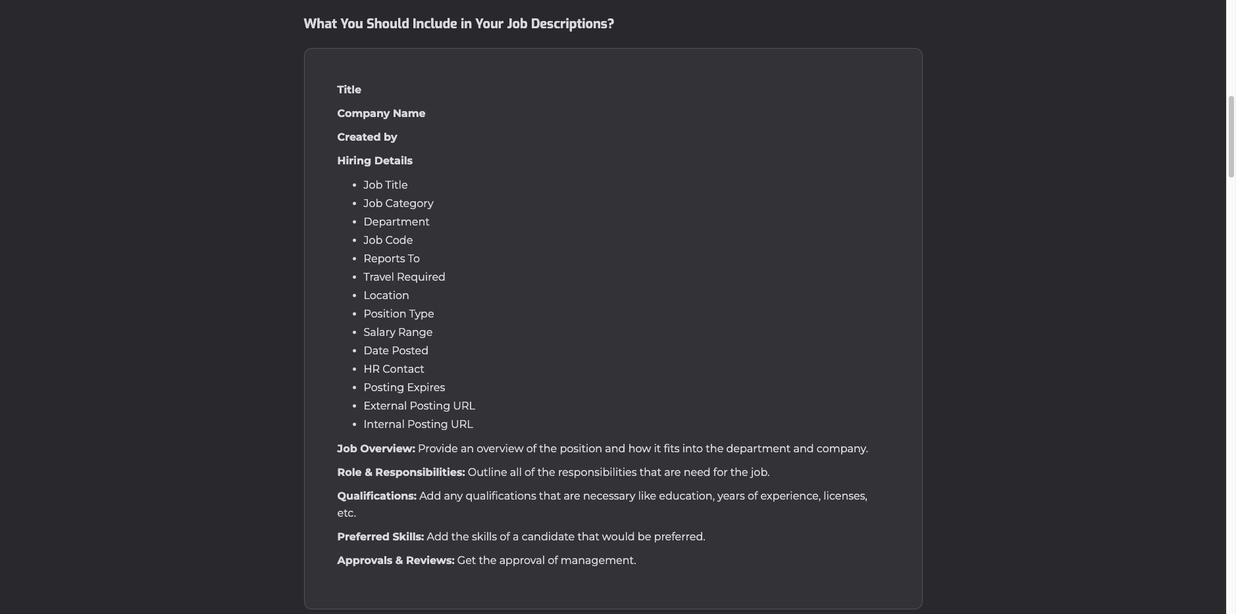 Task type: locate. For each thing, give the bounding box(es) containing it.
and left how in the bottom of the page
[[605, 443, 626, 456]]

company.
[[817, 443, 868, 456]]

posting down 'expires'
[[410, 400, 450, 413]]

1 horizontal spatial title
[[385, 179, 408, 192]]

title
[[337, 84, 361, 96], [385, 179, 408, 192]]

that down role & responsibilities: outline all of the responsibilities that are need for the job.
[[539, 491, 561, 503]]

2 horizontal spatial that
[[640, 467, 662, 479]]

to
[[408, 253, 420, 266]]

by
[[384, 131, 397, 144]]

0 vertical spatial title
[[337, 84, 361, 96]]

location
[[364, 290, 409, 302]]

created by
[[337, 131, 397, 144]]

& for approvals
[[396, 555, 403, 568]]

add left any
[[419, 491, 441, 503]]

necessary
[[583, 491, 635, 503]]

date
[[364, 345, 389, 358]]

posting up provide
[[408, 419, 448, 431]]

qualifications
[[466, 491, 536, 503]]

1 horizontal spatial &
[[396, 555, 403, 568]]

of
[[526, 443, 537, 456], [525, 467, 535, 479], [748, 491, 758, 503], [500, 531, 510, 544], [548, 555, 558, 568]]

the left the skills
[[451, 531, 469, 544]]

add inside add any qualifications that are necessary like education, years of experience, licenses, etc.
[[419, 491, 441, 503]]

of for add the skills of a candidate that would be preferred.
[[500, 531, 510, 544]]

preferred
[[337, 531, 390, 544]]

& right role at the bottom left of the page
[[365, 467, 372, 479]]

url
[[453, 400, 475, 413], [451, 419, 473, 431]]

what
[[304, 15, 337, 33]]

of down candidate
[[548, 555, 558, 568]]

approvals & reviews: get the approval of management.
[[337, 555, 636, 568]]

are down fits
[[664, 467, 681, 479]]

job up reports
[[364, 235, 383, 247]]

0 vertical spatial that
[[640, 467, 662, 479]]

that
[[640, 467, 662, 479], [539, 491, 561, 503], [578, 531, 599, 544]]

1 vertical spatial title
[[385, 179, 408, 192]]

1 vertical spatial &
[[396, 555, 403, 568]]

get
[[457, 555, 476, 568]]

1 vertical spatial url
[[451, 419, 473, 431]]

are down role & responsibilities: outline all of the responsibilities that are need for the job.
[[564, 491, 580, 503]]

0 horizontal spatial and
[[605, 443, 626, 456]]

fits
[[664, 443, 680, 456]]

1 horizontal spatial are
[[664, 467, 681, 479]]

overview
[[477, 443, 524, 456]]

that up management.
[[578, 531, 599, 544]]

of inside add any qualifications that are necessary like education, years of experience, licenses, etc.
[[748, 491, 758, 503]]

job
[[507, 15, 528, 33], [364, 179, 383, 192], [364, 198, 383, 210], [364, 235, 383, 247], [337, 443, 357, 456]]

title up category
[[385, 179, 408, 192]]

that up like
[[640, 467, 662, 479]]

into
[[682, 443, 703, 456]]

are inside add any qualifications that are necessary like education, years of experience, licenses, etc.
[[564, 491, 580, 503]]

& for role
[[365, 467, 372, 479]]

of right years
[[748, 491, 758, 503]]

title up company
[[337, 84, 361, 96]]

list
[[337, 177, 889, 435]]

preferred.
[[654, 531, 705, 544]]

what you should include in your job descriptions?
[[304, 15, 614, 33]]

1 and from the left
[[605, 443, 626, 456]]

job down the hiring details on the top
[[364, 179, 383, 192]]

the right "into"
[[706, 443, 724, 456]]

hiring details
[[337, 155, 413, 167]]

1 vertical spatial are
[[564, 491, 580, 503]]

of right all
[[525, 467, 535, 479]]

& down skills:
[[396, 555, 403, 568]]

1 vertical spatial that
[[539, 491, 561, 503]]

1 horizontal spatial that
[[578, 531, 599, 544]]

0 vertical spatial posting
[[364, 382, 404, 395]]

range
[[398, 327, 433, 339]]

an
[[461, 443, 474, 456]]

2 and from the left
[[794, 443, 814, 456]]

the right all
[[538, 467, 555, 479]]

include
[[413, 15, 457, 33]]

and left company.
[[794, 443, 814, 456]]

0 horizontal spatial that
[[539, 491, 561, 503]]

add
[[419, 491, 441, 503], [427, 531, 449, 544]]

&
[[365, 467, 372, 479], [396, 555, 403, 568]]

0 horizontal spatial are
[[564, 491, 580, 503]]

of right overview
[[526, 443, 537, 456]]

etc.
[[337, 508, 356, 520]]

0 vertical spatial add
[[419, 491, 441, 503]]

0 horizontal spatial title
[[337, 84, 361, 96]]

posting
[[364, 382, 404, 395], [410, 400, 450, 413], [408, 419, 448, 431]]

the right get
[[479, 555, 497, 568]]

expires
[[407, 382, 445, 395]]

add up reviews:
[[427, 531, 449, 544]]

it
[[654, 443, 661, 456]]

job up role at the bottom left of the page
[[337, 443, 357, 456]]

are
[[664, 467, 681, 479], [564, 491, 580, 503]]

the
[[539, 443, 557, 456], [706, 443, 724, 456], [538, 467, 555, 479], [731, 467, 748, 479], [451, 531, 469, 544], [479, 555, 497, 568]]

2 vertical spatial that
[[578, 531, 599, 544]]

responsibilities:
[[375, 467, 465, 479]]

job right your
[[507, 15, 528, 33]]

required
[[397, 271, 446, 284]]

a
[[513, 531, 519, 544]]

provide
[[418, 443, 458, 456]]

1 vertical spatial posting
[[410, 400, 450, 413]]

position
[[364, 308, 407, 321]]

0 vertical spatial &
[[365, 467, 372, 479]]

0 horizontal spatial &
[[365, 467, 372, 479]]

licenses,
[[824, 491, 868, 503]]

approval
[[499, 555, 545, 568]]

posted
[[392, 345, 429, 358]]

hiring
[[337, 155, 371, 167]]

hr
[[364, 364, 380, 376]]

that inside add any qualifications that are necessary like education, years of experience, licenses, etc.
[[539, 491, 561, 503]]

posting up external
[[364, 382, 404, 395]]

and
[[605, 443, 626, 456], [794, 443, 814, 456]]

internal
[[364, 419, 405, 431]]

department
[[726, 443, 791, 456]]

1 horizontal spatial and
[[794, 443, 814, 456]]

of left a
[[500, 531, 510, 544]]

position
[[560, 443, 602, 456]]



Task type: vqa. For each thing, say whether or not it's contained in the screenshot.
the topmost that
yes



Task type: describe. For each thing, give the bounding box(es) containing it.
code
[[385, 235, 413, 247]]

skills
[[472, 531, 497, 544]]

add any qualifications that are necessary like education, years of experience, licenses, etc.
[[337, 491, 868, 520]]

of for provide an overview of the position and how it fits into the department and company.
[[526, 443, 537, 456]]

need
[[684, 467, 711, 479]]

preferred skills: add the skills of a candidate that would be preferred.
[[337, 531, 705, 544]]

of for outline all of the responsibilities that are need for the job.
[[525, 467, 535, 479]]

0 vertical spatial url
[[453, 400, 475, 413]]

title inside job title job category department job code reports to travel required location position type salary range date posted hr contact posting expires external posting url internal posting url
[[385, 179, 408, 192]]

company
[[337, 108, 390, 120]]

0 vertical spatial are
[[664, 467, 681, 479]]

reviews:
[[406, 555, 455, 568]]

candidate
[[522, 531, 575, 544]]

department
[[364, 216, 430, 229]]

years
[[718, 491, 745, 503]]

reports
[[364, 253, 405, 266]]

any
[[444, 491, 463, 503]]

that for candidate
[[578, 531, 599, 544]]

would
[[602, 531, 635, 544]]

job title job category department job code reports to travel required location position type salary range date posted hr contact posting expires external posting url internal posting url
[[364, 179, 475, 431]]

the right the for
[[731, 467, 748, 479]]

2 vertical spatial posting
[[408, 419, 448, 431]]

1 vertical spatial add
[[427, 531, 449, 544]]

job overview: provide an overview of the position and how it fits into the department and company.
[[337, 443, 868, 456]]

name
[[393, 108, 426, 120]]

your
[[475, 15, 504, 33]]

management.
[[561, 555, 636, 568]]

outline
[[468, 467, 507, 479]]

responsibilities
[[558, 467, 637, 479]]

category
[[385, 198, 434, 210]]

experience,
[[761, 491, 821, 503]]

should
[[367, 15, 409, 33]]

created
[[337, 131, 381, 144]]

descriptions?
[[531, 15, 614, 33]]

external
[[364, 400, 407, 413]]

skills:
[[393, 531, 424, 544]]

qualifications:
[[337, 491, 417, 503]]

role & responsibilities: outline all of the responsibilities that are need for the job.
[[337, 467, 770, 479]]

like
[[638, 491, 656, 503]]

contact
[[383, 364, 424, 376]]

type
[[409, 308, 434, 321]]

you
[[340, 15, 363, 33]]

how
[[628, 443, 651, 456]]

be
[[638, 531, 651, 544]]

education,
[[659, 491, 715, 503]]

all
[[510, 467, 522, 479]]

salary
[[364, 327, 396, 339]]

overview:
[[360, 443, 415, 456]]

list containing job title
[[337, 177, 889, 435]]

company name
[[337, 108, 426, 120]]

job up department
[[364, 198, 383, 210]]

for
[[713, 467, 728, 479]]

travel
[[364, 271, 394, 284]]

details
[[374, 155, 413, 167]]

that for responsibilities
[[640, 467, 662, 479]]

in
[[461, 15, 472, 33]]

job.
[[751, 467, 770, 479]]

approvals
[[337, 555, 393, 568]]

the up role & responsibilities: outline all of the responsibilities that are need for the job.
[[539, 443, 557, 456]]

role
[[337, 467, 362, 479]]



